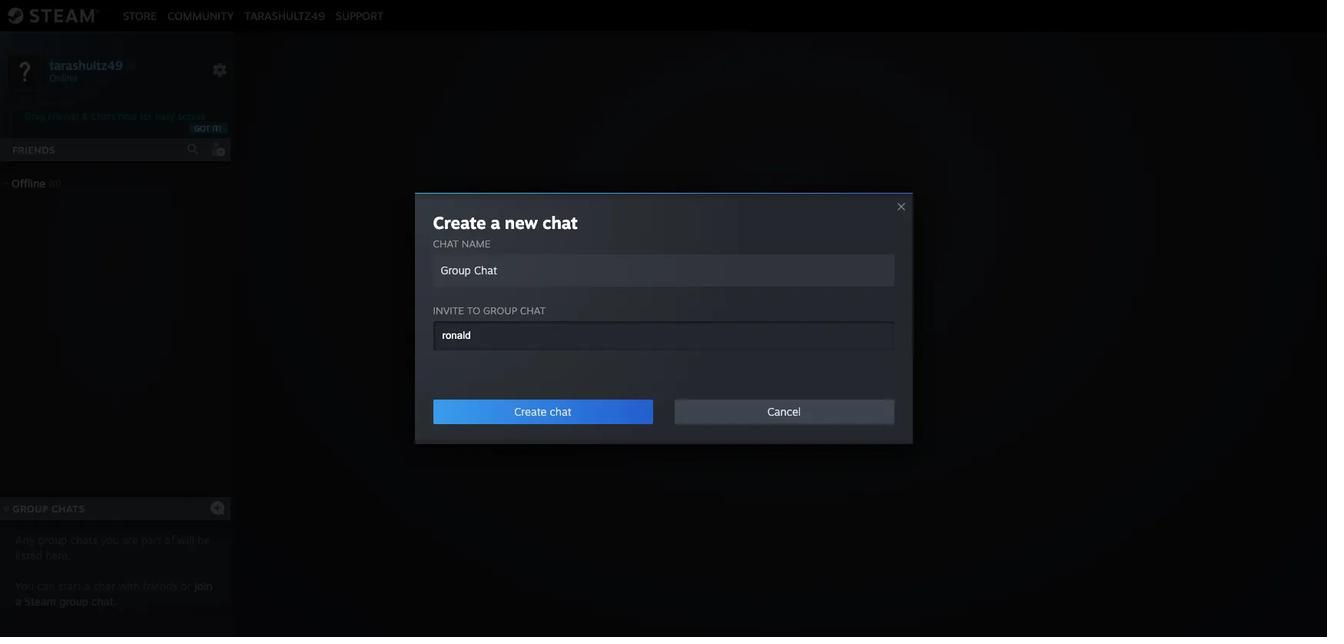 Task type: vqa. For each thing, say whether or not it's contained in the screenshot.
ANY
yes



Task type: locate. For each thing, give the bounding box(es) containing it.
start
[[58, 580, 81, 593]]

cancel button
[[675, 400, 894, 424]]

0 vertical spatial group
[[483, 304, 517, 317]]

part
[[141, 533, 161, 547]]

chat
[[543, 212, 578, 233], [520, 304, 546, 317], [550, 405, 572, 418], [93, 580, 115, 593]]

or left join
[[181, 580, 191, 593]]

will
[[178, 533, 194, 547]]

group right friend
[[772, 342, 807, 357]]

chats right &
[[91, 111, 115, 122]]

tarashultz49 up &
[[49, 57, 123, 73]]

a
[[491, 212, 500, 233], [707, 342, 714, 357], [84, 580, 90, 593], [15, 595, 21, 608]]

cancel
[[768, 405, 801, 418]]

0 horizontal spatial group
[[13, 503, 48, 515]]

group right invite at the top left
[[483, 304, 517, 317]]

manage friends list settings image
[[212, 62, 228, 78]]

friends left &
[[48, 111, 79, 122]]

join a steam group chat.
[[15, 580, 213, 608]]

1 vertical spatial tarashultz49
[[49, 57, 123, 73]]

with
[[118, 580, 140, 593]]

any
[[15, 533, 35, 547]]

0 vertical spatial tarashultz49
[[245, 9, 325, 22]]

1 horizontal spatial or
[[757, 342, 769, 357]]

chats up chats
[[51, 503, 85, 515]]

group
[[483, 304, 517, 317], [38, 533, 67, 547], [59, 595, 88, 608]]

a inside join a steam group chat.
[[15, 595, 21, 608]]

or right friend
[[757, 342, 769, 357]]

invite
[[433, 304, 464, 317]]

1 vertical spatial group
[[38, 533, 67, 547]]

group down start
[[59, 595, 88, 608]]

1 vertical spatial chats
[[51, 503, 85, 515]]

a left new
[[491, 212, 500, 233]]

community
[[168, 9, 234, 22]]

chat left name
[[433, 238, 459, 250]]

tarashultz49
[[245, 9, 325, 22], [49, 57, 123, 73]]

a right the "click" at the bottom right
[[707, 342, 714, 357]]

chat
[[433, 238, 459, 250], [811, 342, 837, 357]]

store
[[123, 9, 157, 22]]

0 vertical spatial chats
[[91, 111, 115, 122]]

to left start!
[[841, 342, 853, 357]]

group up here.
[[38, 533, 67, 547]]

1 horizontal spatial create
[[514, 405, 547, 418]]

1 horizontal spatial group
[[772, 342, 807, 357]]

collapse chats list image
[[0, 506, 18, 512]]

friends
[[143, 580, 178, 593]]

1 vertical spatial group
[[13, 503, 48, 515]]

create a group chat image
[[210, 500, 225, 515]]

drag friends & chats here for easy access
[[25, 111, 206, 122]]

tarashultz49 left support
[[245, 9, 325, 22]]

easy
[[155, 111, 175, 122]]

chats
[[91, 111, 115, 122], [51, 503, 85, 515]]

1 vertical spatial friends
[[12, 144, 55, 156]]

group inside join a steam group chat.
[[59, 595, 88, 608]]

or
[[757, 342, 769, 357], [181, 580, 191, 593]]

0 horizontal spatial to
[[467, 304, 480, 317]]

0 horizontal spatial chat
[[433, 238, 459, 250]]

chat left start!
[[811, 342, 837, 357]]

1 vertical spatial to
[[841, 342, 853, 357]]

name
[[462, 238, 491, 250]]

1 vertical spatial create
[[514, 405, 547, 418]]

to
[[467, 304, 480, 317], [841, 342, 853, 357]]

1 vertical spatial chat
[[811, 342, 837, 357]]

for
[[140, 111, 152, 122]]

0 vertical spatial create
[[433, 212, 486, 233]]

chat inside button
[[550, 405, 572, 418]]

0 vertical spatial to
[[467, 304, 480, 317]]

a down you
[[15, 595, 21, 608]]

0 horizontal spatial create
[[433, 212, 486, 233]]

group up any at left
[[13, 503, 48, 515]]

create
[[433, 212, 486, 233], [514, 405, 547, 418]]

friends down the drag
[[12, 144, 55, 156]]

create inside button
[[514, 405, 547, 418]]

chat name
[[433, 238, 491, 250]]

1 horizontal spatial tarashultz49
[[245, 9, 325, 22]]

group
[[772, 342, 807, 357], [13, 503, 48, 515]]

None text field
[[433, 254, 894, 287]]

0 horizontal spatial chats
[[51, 503, 85, 515]]

1 horizontal spatial chats
[[91, 111, 115, 122]]

can
[[37, 580, 55, 593]]

to right invite at the top left
[[467, 304, 480, 317]]

a for new
[[491, 212, 500, 233]]

create chat button
[[433, 400, 653, 424]]

create for create chat
[[514, 405, 547, 418]]

1 vertical spatial or
[[181, 580, 191, 593]]

a for friend
[[707, 342, 714, 357]]

here
[[118, 111, 137, 122]]

friends
[[48, 111, 79, 122], [12, 144, 55, 156]]

0 vertical spatial or
[[757, 342, 769, 357]]

support link
[[330, 9, 389, 22]]

any group chats you are part of will be listed here.
[[15, 533, 210, 562]]

2 vertical spatial group
[[59, 595, 88, 608]]



Task type: describe. For each thing, give the bounding box(es) containing it.
you
[[101, 533, 119, 547]]

you
[[15, 580, 34, 593]]

0 vertical spatial chat
[[433, 238, 459, 250]]

invite to group chat
[[433, 304, 546, 317]]

community link
[[162, 9, 239, 22]]

join
[[194, 580, 213, 593]]

a for steam
[[15, 595, 21, 608]]

0 vertical spatial group
[[772, 342, 807, 357]]

&
[[82, 111, 88, 122]]

chats
[[70, 533, 98, 547]]

are
[[122, 533, 138, 547]]

0 horizontal spatial or
[[181, 580, 191, 593]]

new
[[505, 212, 538, 233]]

store link
[[118, 9, 162, 22]]

tarashultz49 link
[[239, 9, 330, 22]]

add a friend image
[[209, 141, 226, 158]]

create chat
[[514, 405, 572, 418]]

start!
[[856, 342, 886, 357]]

Start typing a name... text field
[[441, 329, 874, 342]]

1 horizontal spatial chat
[[811, 342, 837, 357]]

search my friends list image
[[186, 142, 200, 156]]

access
[[177, 111, 206, 122]]

friend
[[718, 342, 753, 357]]

group inside any group chats you are part of will be listed here.
[[38, 533, 67, 547]]

0 vertical spatial friends
[[48, 111, 79, 122]]

create a new chat
[[433, 212, 578, 233]]

drag
[[25, 111, 45, 122]]

listed
[[15, 549, 42, 562]]

create for create a new chat
[[433, 212, 486, 233]]

support
[[336, 9, 384, 22]]

0 horizontal spatial tarashultz49
[[49, 57, 123, 73]]

of
[[165, 533, 175, 547]]

join a steam group chat. link
[[15, 580, 213, 608]]

group chats
[[13, 503, 85, 515]]

offline
[[12, 177, 45, 190]]

1 horizontal spatial to
[[841, 342, 853, 357]]

be
[[198, 533, 210, 547]]

click a friend or group chat to start!
[[676, 342, 886, 357]]

chat.
[[92, 595, 117, 608]]

steam
[[24, 595, 56, 608]]

you can start a chat with friends or
[[15, 580, 194, 593]]

here.
[[45, 549, 71, 562]]

a right start
[[84, 580, 90, 593]]

click
[[676, 342, 704, 357]]



